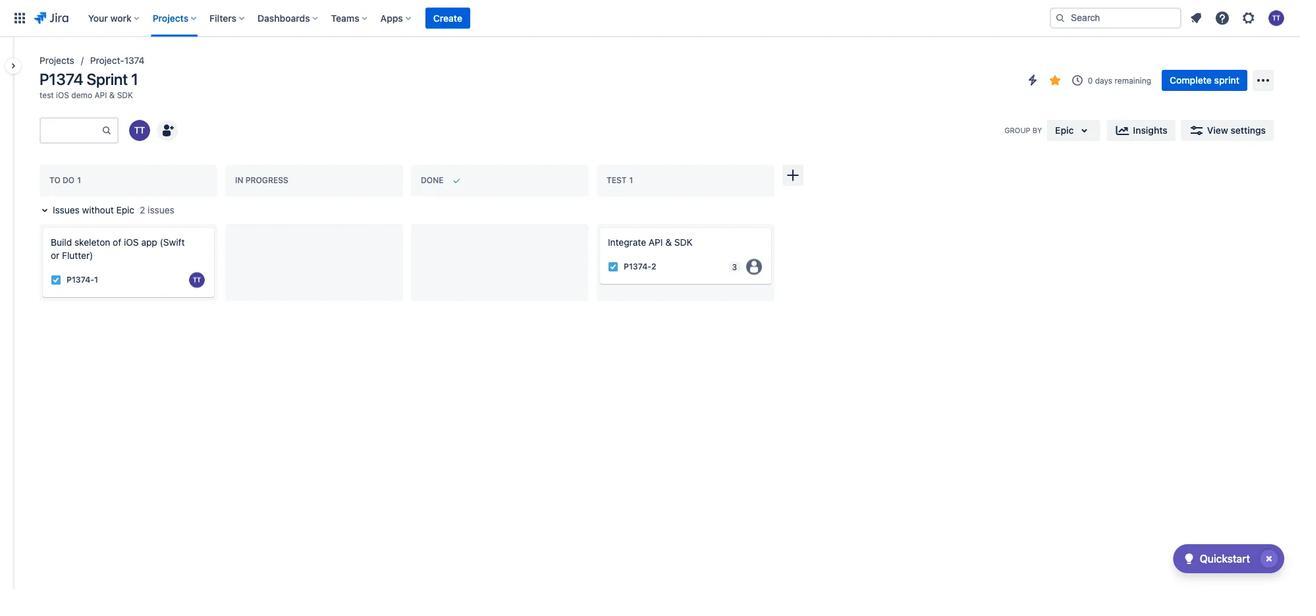 Task type: locate. For each thing, give the bounding box(es) containing it.
0 horizontal spatial sdk
[[117, 90, 133, 99]]

0 vertical spatial ios
[[56, 90, 69, 99]]

issues
[[53, 205, 80, 215]]

view settings button
[[1181, 120, 1274, 141]]

1
[[131, 70, 138, 88], [94, 275, 98, 284]]

complete
[[1170, 75, 1212, 86]]

add people image
[[159, 123, 175, 138]]

1 vertical spatial api
[[649, 237, 663, 248]]

dashboards button
[[254, 8, 323, 29]]

0 vertical spatial projects
[[153, 13, 189, 23]]

automations menu button icon image
[[1025, 72, 1041, 88]]

p1374- for integrate
[[624, 262, 652, 271]]

banner
[[0, 0, 1301, 37]]

dashboards
[[258, 13, 310, 23]]

0 vertical spatial p1374-
[[624, 262, 652, 271]]

demo
[[71, 90, 92, 99]]

p1374 sprint 1 test ios demo api & sdk
[[40, 70, 138, 99]]

1 vertical spatial 1
[[94, 275, 98, 284]]

api down the sprint
[[95, 90, 107, 99]]

projects right work
[[153, 13, 189, 23]]

0 vertical spatial api
[[95, 90, 107, 99]]

do
[[63, 176, 75, 185]]

0 vertical spatial 2
[[140, 205, 145, 215]]

star p1374 board image
[[1048, 72, 1063, 88]]

1 vertical spatial ios
[[124, 237, 139, 248]]

ios inside "build skeleton of ios app (swift or flutter)"
[[124, 237, 139, 248]]

1 horizontal spatial p1374-
[[624, 262, 652, 271]]

sdk right the integrate
[[675, 237, 693, 248]]

insights image
[[1115, 123, 1131, 138]]

2
[[140, 205, 145, 215], [652, 262, 657, 271]]

task image
[[608, 261, 619, 272]]

1 horizontal spatial projects
[[153, 13, 189, 23]]

of
[[113, 237, 121, 248]]

1 horizontal spatial 1
[[131, 70, 138, 88]]

sprint
[[1215, 75, 1240, 86]]

create button
[[426, 8, 470, 29]]

1 horizontal spatial ios
[[124, 237, 139, 248]]

0 horizontal spatial &
[[109, 90, 115, 99]]

0 days remaining
[[1088, 76, 1152, 85]]

your profile and settings image
[[1269, 10, 1285, 26]]

without
[[82, 205, 114, 215]]

notifications image
[[1189, 10, 1204, 26]]

jira image
[[34, 10, 68, 26], [34, 10, 68, 26]]

sprint
[[87, 70, 128, 88]]

0
[[1088, 76, 1093, 85]]

help image
[[1215, 10, 1231, 26]]

quickstart
[[1200, 552, 1251, 565]]

0 vertical spatial epic
[[1056, 125, 1074, 136]]

projects
[[153, 13, 189, 23], [40, 55, 74, 66]]

0 horizontal spatial p1374-
[[67, 275, 94, 284]]

by
[[1033, 126, 1042, 135]]

or
[[51, 250, 60, 261]]

1 vertical spatial 2
[[652, 262, 657, 271]]

search image
[[1056, 13, 1066, 23]]

insights
[[1134, 125, 1168, 136]]

&
[[109, 90, 115, 99], [666, 237, 672, 248]]

p1374-1
[[67, 275, 98, 284]]

1 vertical spatial projects
[[40, 55, 74, 66]]

0 horizontal spatial api
[[95, 90, 107, 99]]

epic
[[1056, 125, 1074, 136], [116, 205, 134, 215]]

ios right of on the left of page
[[124, 237, 139, 248]]

sdk
[[117, 90, 133, 99], [675, 237, 693, 248]]

assignee: terry turtle image
[[189, 272, 205, 288]]

0 horizontal spatial ios
[[56, 90, 69, 99]]

projects inside popup button
[[153, 13, 189, 23]]

1 vertical spatial sdk
[[675, 237, 693, 248]]

p1374-2 link
[[624, 261, 657, 272]]

epic button
[[1048, 120, 1101, 141]]

ios
[[56, 90, 69, 99], [124, 237, 139, 248]]

1374
[[124, 55, 145, 66]]

check image
[[1182, 551, 1198, 567]]

sdk down the sprint
[[117, 90, 133, 99]]

sidebar navigation image
[[0, 53, 29, 79]]

banner containing your work
[[0, 0, 1301, 37]]

p1374-
[[624, 262, 652, 271], [67, 275, 94, 284]]

group by
[[1005, 126, 1042, 135]]

insights button
[[1107, 120, 1176, 141]]

to do element
[[49, 176, 84, 185]]

quickstart button
[[1174, 544, 1285, 573]]

appswitcher icon image
[[12, 10, 28, 26]]

projects link
[[40, 53, 74, 69]]

1 horizontal spatial epic
[[1056, 125, 1074, 136]]

0 vertical spatial 1
[[131, 70, 138, 88]]

1 horizontal spatial &
[[666, 237, 672, 248]]

2 left issues
[[140, 205, 145, 215]]

2 down the integrate api & sdk
[[652, 262, 657, 271]]

epic right without
[[116, 205, 134, 215]]

0 horizontal spatial projects
[[40, 55, 74, 66]]

test
[[40, 90, 54, 99]]

& inside the p1374 sprint 1 test ios demo api & sdk
[[109, 90, 115, 99]]

test
[[607, 176, 627, 185]]

p1374- right task icon
[[67, 275, 94, 284]]

complete sprint
[[1170, 75, 1240, 86]]

0 vertical spatial &
[[109, 90, 115, 99]]

0 horizontal spatial epic
[[116, 205, 134, 215]]

epic right by
[[1056, 125, 1074, 136]]

p1374- right task image
[[624, 262, 652, 271]]

0 vertical spatial sdk
[[117, 90, 133, 99]]

& right the integrate
[[666, 237, 672, 248]]

1 down 1374
[[131, 70, 138, 88]]

test ios demo api & sdk element
[[40, 90, 133, 100]]

1 vertical spatial p1374-
[[67, 275, 94, 284]]

& down the sprint
[[109, 90, 115, 99]]

done
[[421, 176, 444, 185]]

to do
[[49, 176, 75, 185]]

p1374-1 link
[[67, 274, 98, 286]]

1 horizontal spatial sdk
[[675, 237, 693, 248]]

project-
[[90, 55, 124, 66]]

flutter)
[[62, 250, 93, 261]]

in progress
[[235, 176, 288, 185]]

apps
[[381, 13, 403, 23]]

p1374
[[40, 70, 83, 88]]

terry turtle image
[[129, 120, 150, 141]]

1 down skeleton at the left top of page
[[94, 275, 98, 284]]

ios down "p1374"
[[56, 90, 69, 99]]

projects up "p1374"
[[40, 55, 74, 66]]

settings
[[1231, 125, 1266, 136]]

api right the integrate
[[649, 237, 663, 248]]

api
[[95, 90, 107, 99], [649, 237, 663, 248]]



Task type: vqa. For each thing, say whether or not it's contained in the screenshot.
This
no



Task type: describe. For each thing, give the bounding box(es) containing it.
dismiss quickstart image
[[1259, 548, 1280, 569]]

group
[[1005, 126, 1031, 135]]

issues without epic 2 issues
[[53, 205, 174, 215]]

0 horizontal spatial 1
[[94, 275, 98, 284]]

api inside the p1374 sprint 1 test ios demo api & sdk
[[95, 90, 107, 99]]

1 horizontal spatial api
[[649, 237, 663, 248]]

view settings
[[1208, 125, 1266, 136]]

issues
[[148, 205, 174, 215]]

0 days remaining image
[[1070, 72, 1086, 88]]

3
[[732, 262, 737, 271]]

more image
[[1256, 72, 1272, 88]]

view
[[1208, 125, 1229, 136]]

teams button
[[327, 8, 373, 29]]

p1374-2
[[624, 262, 657, 271]]

create column image
[[785, 167, 801, 183]]

project-1374 link
[[90, 53, 145, 69]]

projects for "projects" popup button
[[153, 13, 189, 23]]

Search field
[[1050, 8, 1182, 29]]

skeleton
[[74, 237, 110, 248]]

unassigned image
[[747, 259, 762, 275]]

integrate
[[608, 237, 646, 248]]

work
[[110, 13, 132, 23]]

teams
[[331, 13, 360, 23]]

in
[[235, 176, 243, 185]]

build
[[51, 237, 72, 248]]

1 horizontal spatial 2
[[652, 262, 657, 271]]

task image
[[51, 275, 61, 285]]

progress
[[246, 176, 288, 185]]

days
[[1096, 76, 1113, 85]]

your work button
[[84, 8, 145, 29]]

app
[[141, 237, 157, 248]]

filters button
[[206, 8, 250, 29]]

primary element
[[8, 0, 1050, 37]]

1 vertical spatial &
[[666, 237, 672, 248]]

apps button
[[377, 8, 416, 29]]

project-1374
[[90, 55, 145, 66]]

test element
[[607, 176, 636, 185]]

1 inside the p1374 sprint 1 test ios demo api & sdk
[[131, 70, 138, 88]]

ios inside the p1374 sprint 1 test ios demo api & sdk
[[56, 90, 69, 99]]

Search this board text field
[[41, 119, 101, 142]]

1 vertical spatial epic
[[116, 205, 134, 215]]

filters
[[210, 13, 237, 23]]

to
[[49, 176, 60, 185]]

settings image
[[1241, 10, 1257, 26]]

build skeleton of ios app (swift or flutter)
[[51, 237, 185, 261]]

epic inside popup button
[[1056, 125, 1074, 136]]

complete sprint button
[[1162, 70, 1248, 91]]

p1374- for build
[[67, 275, 94, 284]]

your
[[88, 13, 108, 23]]

(swift
[[160, 237, 185, 248]]

0 horizontal spatial 2
[[140, 205, 145, 215]]

projects for the projects link
[[40, 55, 74, 66]]

integrate api & sdk
[[608, 237, 693, 248]]

create
[[433, 13, 463, 23]]

sdk inside the p1374 sprint 1 test ios demo api & sdk
[[117, 90, 133, 99]]

your work
[[88, 13, 132, 23]]

projects button
[[149, 8, 202, 29]]

remaining
[[1115, 76, 1152, 85]]



